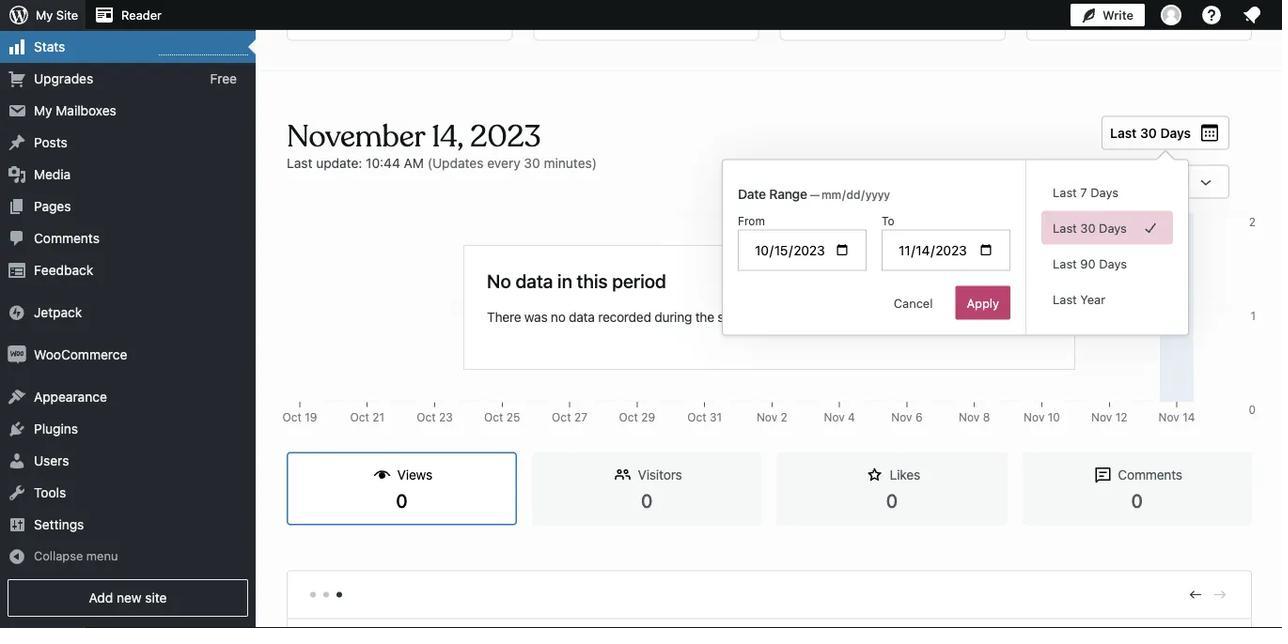 Task type: locate. For each thing, give the bounding box(es) containing it.
last inside november 14, 2023 last update: 10:44 am (updates every 30 minutes)
[[287, 155, 313, 171]]

data left in
[[516, 270, 553, 292]]

5 nov from the left
[[1024, 411, 1045, 424]]

0 horizontal spatial views
[[397, 468, 433, 483]]

last 30 days button up last 7 days button
[[1102, 116, 1230, 150]]

previous image
[[1187, 587, 1204, 604]]

7 nov from the left
[[1159, 411, 1180, 424]]

selecting
[[866, 310, 919, 325]]

1 horizontal spatial 30
[[1081, 221, 1096, 235]]

oct left 27
[[552, 411, 571, 424]]

nov 12
[[1092, 411, 1128, 424]]

0 inside likes 0
[[886, 490, 898, 512]]

collapse
[[34, 550, 83, 564]]

last
[[1110, 125, 1137, 141], [287, 155, 313, 171], [1053, 185, 1077, 199], [1053, 221, 1077, 235], [1053, 257, 1077, 271], [1053, 292, 1077, 306]]

my site link
[[0, 0, 86, 30]]

oct for oct 19
[[282, 411, 302, 424]]

comments up feedback
[[34, 231, 100, 246]]

my home link
[[0, 0, 256, 31]]

last left year
[[1053, 292, 1077, 306]]

30
[[1140, 125, 1157, 141], [524, 155, 540, 171], [1081, 221, 1096, 235]]

views inside views 0
[[397, 468, 433, 483]]

in
[[558, 270, 572, 292]]

30 inside the date range tooltip
[[1081, 221, 1096, 235]]

0 horizontal spatial 2
[[781, 411, 788, 424]]

mailboxes
[[56, 103, 116, 119]]

visitors 0
[[638, 468, 682, 512]]

oct left 31
[[687, 411, 707, 424]]

2 for nov 2
[[781, 411, 788, 424]]

likes 0
[[886, 468, 921, 512]]

2 img image from the top
[[8, 346, 26, 365]]

every
[[487, 155, 521, 171]]

0 inside views 0
[[396, 490, 408, 512]]

1 horizontal spatial comments
[[1118, 468, 1183, 483]]

0 vertical spatial comments
[[34, 231, 100, 246]]

From date field
[[738, 230, 867, 271]]

nov right 31
[[757, 411, 778, 424]]

last 30 days button down last 7 days button
[[1042, 211, 1173, 245]]

1 vertical spatial 2
[[781, 411, 788, 424]]

views right —
[[842, 173, 878, 189]]

last left update:
[[287, 155, 313, 171]]

1 horizontal spatial 2
[[1249, 216, 1256, 229]]

0 horizontal spatial 30
[[524, 155, 540, 171]]

0
[[1080, 6, 1088, 21], [1095, 6, 1104, 21], [1249, 404, 1256, 417], [396, 490, 408, 512], [641, 490, 653, 512], [886, 490, 898, 512], [1131, 490, 1143, 512]]

0 vertical spatial 2
[[1249, 216, 1256, 229]]

2 nov from the left
[[824, 411, 845, 424]]

0 horizontal spatial comments
[[34, 231, 100, 246]]

0 vertical spatial img image
[[8, 304, 26, 323]]

1 horizontal spatial data
[[569, 310, 595, 325]]

100,000 for 100,000
[[1213, 411, 1256, 424]]

8
[[983, 411, 990, 424]]

None checkbox
[[900, 173, 919, 191]]

1 100,000 from the top
[[1213, 216, 1256, 229]]

0 vertical spatial views
[[842, 173, 878, 189]]

oct left 29
[[619, 411, 638, 424]]

last 30 days up last 7 days button
[[1110, 125, 1191, 141]]

add new site link
[[8, 580, 248, 618]]

2 vertical spatial 30
[[1081, 221, 1096, 235]]

oct left "25"
[[484, 411, 503, 424]]

during
[[655, 310, 692, 325]]

100,000 for 100,000 2 1 0
[[1213, 216, 1256, 229]]

appearance link
[[0, 382, 256, 414]]

data right the no
[[569, 310, 595, 325]]

my profile image
[[1161, 5, 1182, 25]]

31
[[710, 411, 722, 424]]

oct 27
[[552, 411, 588, 424]]

6 oct from the left
[[619, 411, 638, 424]]

comments down nov 14
[[1118, 468, 1183, 483]]

1 horizontal spatial views
[[842, 173, 878, 189]]

1 nov from the left
[[757, 411, 778, 424]]

1 horizontal spatial time
[[986, 310, 1011, 325]]

site
[[145, 591, 167, 606]]

oct
[[282, 411, 302, 424], [350, 411, 369, 424], [417, 411, 436, 424], [484, 411, 503, 424], [552, 411, 571, 424], [619, 411, 638, 424], [687, 411, 707, 424]]

jetpack
[[34, 305, 82, 321]]

november
[[287, 118, 425, 156]]

time
[[771, 310, 797, 325], [986, 310, 1011, 325]]

nov left 8
[[959, 411, 980, 424]]

upgrades
[[34, 71, 93, 87]]

jetpack link
[[0, 297, 256, 329]]

0 horizontal spatial time
[[771, 310, 797, 325]]

nov left 10
[[1024, 411, 1045, 424]]

nov for nov 2
[[757, 411, 778, 424]]

2 time from the left
[[986, 310, 1011, 325]]

0 inside comments 0
[[1131, 490, 1143, 512]]

2 horizontal spatial 30
[[1140, 125, 1157, 141]]

2 for 100,000 2 1 0
[[1249, 216, 1256, 229]]

30 inside november 14, 2023 last update: 10:44 am (updates every 30 minutes)
[[524, 155, 540, 171]]

next image
[[1212, 587, 1229, 604]]

2 oct from the left
[[350, 411, 369, 424]]

5 oct from the left
[[552, 411, 571, 424]]

img image left woocommerce
[[8, 346, 26, 365]]

last 30 days up last 90 days on the right top
[[1053, 221, 1127, 235]]

am
[[404, 155, 424, 171]]

nov left 4
[[824, 411, 845, 424]]

29
[[641, 411, 655, 424]]

4 oct from the left
[[484, 411, 503, 424]]

4 nov from the left
[[959, 411, 980, 424]]

days right 90
[[1099, 257, 1127, 271]]

my
[[34, 7, 52, 23], [36, 8, 53, 22], [34, 103, 52, 119]]

90
[[1081, 257, 1096, 271]]

1 vertical spatial last 30 days button
[[1042, 211, 1173, 245]]

time left period.
[[771, 310, 797, 325]]

1 vertical spatial img image
[[8, 346, 26, 365]]

14,
[[432, 118, 464, 156]]

1 vertical spatial comments
[[1118, 468, 1183, 483]]

1 vertical spatial data
[[569, 310, 595, 325]]

2023
[[470, 118, 541, 156]]

nov
[[757, 411, 778, 424], [824, 411, 845, 424], [892, 411, 912, 424], [959, 411, 980, 424], [1024, 411, 1045, 424], [1092, 411, 1113, 424], [1159, 411, 1180, 424]]

was
[[525, 310, 548, 325]]

selected
[[718, 310, 768, 325]]

no data in this period
[[487, 270, 666, 292]]

14
[[1183, 411, 1195, 424]]

2 inside 100,000 2 1 0
[[1249, 216, 1256, 229]]

views down oct 23
[[397, 468, 433, 483]]

comments 0
[[1118, 468, 1183, 512]]

1 vertical spatial 100,000
[[1213, 411, 1256, 424]]

1 img image from the top
[[8, 304, 26, 323]]

nov left 14
[[1159, 411, 1180, 424]]

None date field
[[820, 185, 920, 204]]

days right 7
[[1091, 185, 1119, 199]]

21
[[373, 411, 385, 424]]

6 nov from the left
[[1092, 411, 1113, 424]]

minutes)
[[544, 155, 597, 171]]

nov 6
[[892, 411, 923, 424]]

nov left 6
[[892, 411, 912, 424]]

pages
[[34, 199, 71, 214]]

3 oct from the left
[[417, 411, 436, 424]]

pages link
[[0, 191, 256, 223]]

to
[[882, 215, 895, 228]]

update:
[[316, 155, 362, 171]]

nov 14
[[1159, 411, 1195, 424]]

time left the range. on the right of the page
[[986, 310, 1011, 325]]

6
[[916, 411, 923, 424]]

1 vertical spatial views
[[397, 468, 433, 483]]

new
[[117, 591, 142, 606]]

comments
[[34, 231, 100, 246], [1118, 468, 1183, 483]]

img image inside jetpack link
[[8, 304, 26, 323]]

—
[[810, 188, 820, 201]]

nov for nov 4
[[824, 411, 845, 424]]

oct left the 21
[[350, 411, 369, 424]]

last left 90
[[1053, 257, 1077, 271]]

2 100,000 from the top
[[1213, 411, 1256, 424]]

img image inside woocommerce link
[[8, 346, 26, 365]]

plugins link
[[0, 414, 256, 446]]

img image left jetpack
[[8, 304, 26, 323]]

add new site
[[89, 591, 167, 606]]

woocommerce
[[34, 347, 127, 363]]

tools link
[[0, 478, 256, 510]]

collapse menu
[[34, 550, 118, 564]]

oct for oct 29
[[619, 411, 638, 424]]

nov 4
[[824, 411, 855, 424]]

period.
[[800, 310, 841, 325]]

0 vertical spatial 100,000
[[1213, 216, 1256, 229]]

1 vertical spatial 30
[[524, 155, 540, 171]]

help image
[[1201, 4, 1223, 26]]

oct for oct 25
[[484, 411, 503, 424]]

1 time from the left
[[771, 310, 797, 325]]

nov left "12"
[[1092, 411, 1113, 424]]

7 oct from the left
[[687, 411, 707, 424]]

feedback link
[[0, 255, 256, 287]]

1 vertical spatial last 30 days
[[1053, 221, 1127, 235]]

3 nov from the left
[[892, 411, 912, 424]]

views 0
[[396, 468, 433, 512]]

last 30 days button
[[1102, 116, 1230, 150], [1042, 211, 1173, 245]]

1 oct from the left
[[282, 411, 302, 424]]

%)
[[1104, 6, 1122, 21]]

nov for nov 6
[[892, 411, 912, 424]]

my mailboxes link
[[0, 95, 256, 127]]

my for my home
[[34, 7, 52, 23]]

30 up last 7 days button
[[1140, 125, 1157, 141]]

27
[[574, 411, 588, 424]]

last 90 days
[[1053, 257, 1127, 271]]

30 right every
[[524, 155, 540, 171]]

my home
[[34, 7, 92, 23]]

days inside button
[[1091, 185, 1119, 199]]

media
[[34, 167, 71, 182]]

oct left "23" in the bottom of the page
[[417, 411, 436, 424]]

0 vertical spatial data
[[516, 270, 553, 292]]

free
[[210, 71, 237, 86]]

data
[[516, 270, 553, 292], [569, 310, 595, 325]]

img image
[[8, 304, 26, 323], [8, 346, 26, 365]]

oct left 19
[[282, 411, 302, 424]]

cancel
[[894, 296, 933, 310]]

posts link
[[0, 127, 256, 159]]

menu
[[86, 550, 118, 564]]

30 up 90
[[1081, 221, 1096, 235]]

my mailboxes
[[34, 103, 116, 119]]



Task type: describe. For each thing, give the bounding box(es) containing it.
this
[[577, 270, 608, 292]]

10:44
[[366, 155, 400, 171]]

try
[[844, 310, 863, 325]]

manage your notifications image
[[1241, 4, 1264, 26]]

25
[[507, 411, 520, 424]]

highest hourly views 0 image
[[159, 43, 248, 56]]

likes
[[890, 468, 921, 483]]

oct 21
[[350, 411, 385, 424]]

last left 7
[[1053, 185, 1077, 199]]

last 7 days
[[1053, 185, 1119, 199]]

apply
[[967, 296, 999, 310]]

media link
[[0, 159, 256, 191]]

oct 25
[[484, 411, 520, 424]]

period
[[612, 270, 666, 292]]

none date field inside the date range tooltip
[[820, 185, 920, 204]]

oct for oct 21
[[350, 411, 369, 424]]

img image for jetpack
[[8, 304, 26, 323]]

0 inside visitors 0
[[641, 490, 653, 512]]

(
[[1090, 6, 1095, 21]]

different
[[933, 310, 983, 325]]

woocommerce link
[[0, 339, 256, 371]]

0 vertical spatial 30
[[1140, 125, 1157, 141]]

nov for nov 10
[[1024, 411, 1045, 424]]

home
[[56, 7, 92, 23]]

0 inside 100,000 2 1 0
[[1249, 404, 1256, 417]]

(updates
[[428, 155, 484, 171]]

0 vertical spatial last 30 days button
[[1102, 116, 1230, 150]]

there was no data recorded during the selected time period. try selecting a different time range.
[[487, 310, 1052, 325]]

7
[[1081, 185, 1087, 199]]

add
[[89, 591, 113, 606]]

last up last 7 days button
[[1110, 125, 1137, 141]]

nov 10
[[1024, 411, 1060, 424]]

0 ( 0 %)
[[1080, 6, 1122, 21]]

days down last 7 days button
[[1099, 221, 1127, 235]]

settings
[[34, 518, 84, 533]]

nov 2
[[757, 411, 788, 424]]

12
[[1116, 411, 1128, 424]]

there
[[487, 310, 521, 325]]

comments for comments 0
[[1118, 468, 1183, 483]]

site
[[56, 8, 78, 22]]

settings link
[[0, 510, 256, 542]]

last 7 days button
[[1042, 175, 1173, 209]]

a
[[923, 310, 930, 325]]

To date field
[[882, 230, 1011, 271]]

comments link
[[0, 223, 256, 255]]

last year button
[[1042, 283, 1173, 316]]

my for my mailboxes
[[34, 103, 52, 119]]

no
[[487, 270, 511, 292]]

pager controls element
[[288, 572, 1251, 620]]

oct for oct 27
[[552, 411, 571, 424]]

oct 31
[[687, 411, 722, 424]]

november 14, 2023 last update: 10:44 am (updates every 30 minutes)
[[287, 118, 597, 171]]

4
[[848, 411, 855, 424]]

last 30 days inside the date range tooltip
[[1053, 221, 1127, 235]]

date range tooltip
[[713, 150, 1189, 336]]

from
[[738, 215, 765, 228]]

0 horizontal spatial data
[[516, 270, 553, 292]]

year
[[1081, 292, 1106, 306]]

recorded
[[598, 310, 651, 325]]

last inside button
[[1053, 257, 1077, 271]]

oct for oct 23
[[417, 411, 436, 424]]

feedback
[[34, 263, 93, 278]]

nov 8
[[959, 411, 990, 424]]

100,000 2 1 0
[[1213, 216, 1256, 417]]

nov for nov 14
[[1159, 411, 1180, 424]]

date
[[738, 186, 766, 202]]

oct 29
[[619, 411, 655, 424]]

img image for woocommerce
[[8, 346, 26, 365]]

the
[[695, 310, 714, 325]]

reader link
[[86, 0, 169, 30]]

appearance
[[34, 390, 107, 405]]

reader
[[121, 8, 162, 22]]

users
[[34, 454, 69, 469]]

my for my site
[[36, 8, 53, 22]]

oct for oct 31
[[687, 411, 707, 424]]

last down the last 7 days
[[1053, 221, 1077, 235]]

views for views 0
[[397, 468, 433, 483]]

last 90 days button
[[1042, 247, 1173, 281]]

nov for nov 8
[[959, 411, 980, 424]]

23
[[439, 411, 453, 424]]

tools
[[34, 486, 66, 501]]

stats
[[34, 39, 65, 55]]

range.
[[1015, 310, 1052, 325]]

1
[[1251, 310, 1256, 323]]

0 vertical spatial last 30 days
[[1110, 125, 1191, 141]]

plugins
[[34, 422, 78, 437]]

days inside button
[[1099, 257, 1127, 271]]

comments for comments
[[34, 231, 100, 246]]

days up last 7 days button
[[1161, 125, 1191, 141]]

nov for nov 12
[[1092, 411, 1113, 424]]

apply button
[[956, 286, 1011, 320]]

views for views
[[842, 173, 878, 189]]

stats link
[[0, 31, 256, 63]]

write
[[1103, 8, 1134, 22]]



Task type: vqa. For each thing, say whether or not it's contained in the screenshot.
MORE INFORMATION icon
no



